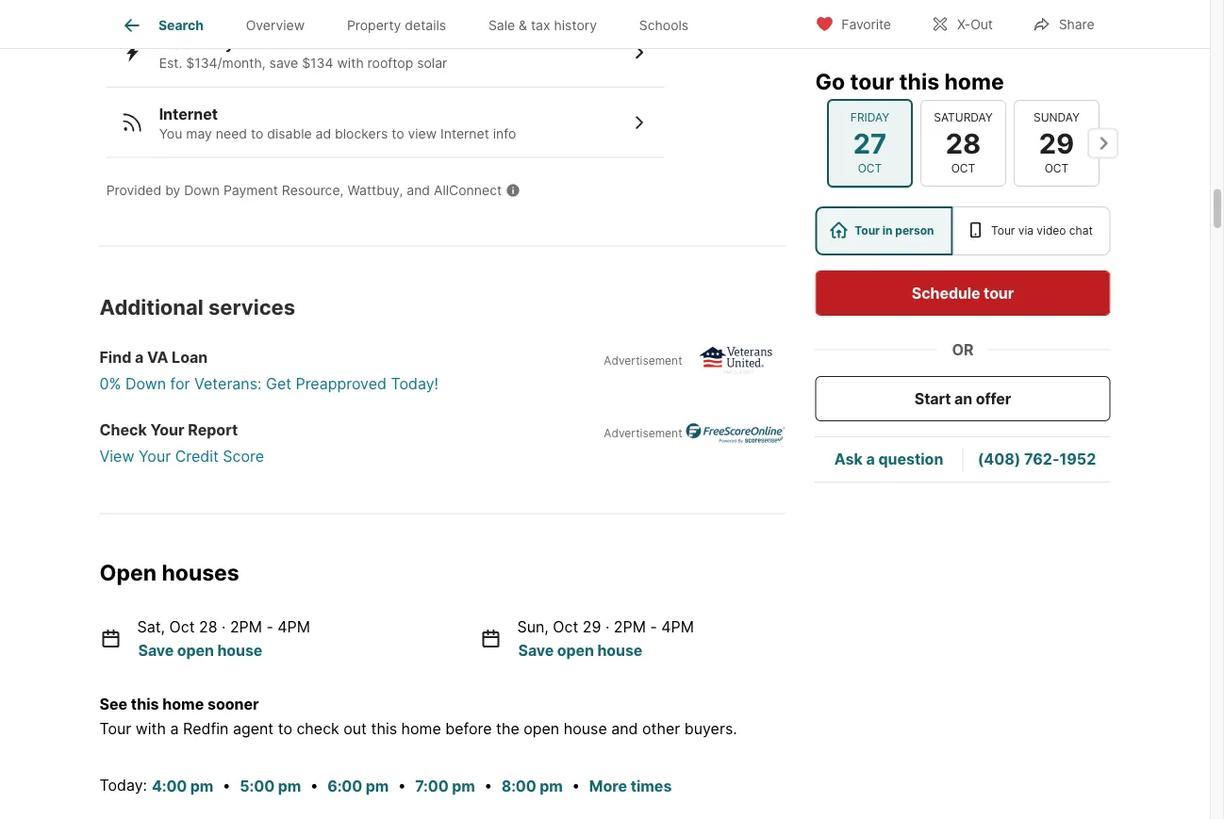 Task type: describe. For each thing, give the bounding box(es) containing it.
4pm for sat, oct 28 · 2pm - 4pm save open house
[[278, 618, 310, 636]]

sun, oct 29 · 2pm - 4pm save open house
[[518, 618, 694, 660]]

by
[[165, 183, 181, 199]]

see
[[100, 695, 127, 714]]

1 • from the left
[[223, 776, 231, 795]]

payment
[[224, 183, 278, 199]]

friday
[[851, 111, 889, 124]]

go
[[816, 68, 846, 94]]

search link
[[121, 14, 204, 37]]

tour for tour in person
[[855, 224, 880, 238]]

preapproved
[[296, 375, 387, 393]]

tour inside see this home sooner tour with a redfin agent to check out this home before the open house and other buyers.
[[100, 720, 131, 738]]

schedule tour
[[912, 284, 1015, 302]]

est.
[[159, 55, 182, 71]]

a inside see this home sooner tour with a redfin agent to check out this home before the open house and other buyers.
[[170, 720, 179, 738]]

$134
[[302, 55, 334, 71]]

tour for tour via video chat
[[992, 224, 1016, 238]]

more times link
[[590, 778, 672, 796]]

- for sat, oct 28 · 2pm - 4pm save open house
[[267, 618, 274, 636]]

0 vertical spatial home
[[945, 68, 1005, 94]]

electricity and solar est. $134/month, save                  $134 with rooftop solar
[[159, 34, 448, 71]]

open houses
[[100, 560, 239, 586]]

services
[[208, 295, 295, 320]]

oct for 27
[[858, 162, 882, 176]]

tab list containing search
[[100, 0, 725, 48]]

with inside see this home sooner tour with a redfin agent to check out this home before the open house and other buyers.
[[136, 720, 166, 738]]

3 pm from the left
[[366, 778, 389, 796]]

ask a question
[[835, 450, 944, 469]]

4pm for sun, oct 29 · 2pm - 4pm save open house
[[662, 618, 694, 636]]

0 vertical spatial internet
[[159, 105, 218, 123]]

today:
[[100, 776, 147, 795]]

save for sat,
[[138, 642, 174, 660]]

view your credit score link
[[100, 446, 798, 468]]

open for 28
[[177, 642, 214, 660]]

find
[[100, 349, 131, 367]]

an
[[955, 390, 973, 408]]

agent
[[233, 720, 274, 738]]

today: 4:00 pm • 5:00 pm • 6:00 pm • 7:00 pm • 8:00 pm • more times
[[100, 776, 672, 796]]

more
[[590, 778, 627, 796]]

· for 28
[[222, 618, 226, 636]]

1 vertical spatial this
[[131, 695, 159, 714]]

redfin
[[183, 720, 229, 738]]

in
[[883, 224, 893, 238]]

find a va loan 0% down for veterans: get preapproved today!
[[100, 349, 439, 393]]

x-out button
[[915, 4, 1009, 43]]

need
[[216, 125, 247, 142]]

share
[[1059, 17, 1095, 33]]

friday 27 oct
[[851, 111, 889, 176]]

0 vertical spatial solar
[[269, 34, 306, 53]]

rooftop
[[368, 55, 414, 71]]

see this home sooner tour with a redfin agent to check out this home before the open house and other buyers.
[[100, 695, 738, 738]]

&
[[519, 17, 528, 33]]

7:00
[[415, 778, 449, 796]]

· for 29
[[606, 618, 610, 636]]

electricity
[[159, 34, 234, 53]]

disable
[[267, 125, 312, 142]]

1 horizontal spatial solar
[[417, 55, 448, 71]]

saturday 28 oct
[[934, 111, 993, 176]]

offer
[[976, 390, 1012, 408]]

veterans:
[[194, 375, 262, 393]]

favorite button
[[800, 4, 908, 43]]

oct inside sat, oct 28 · 2pm - 4pm save open house
[[169, 618, 195, 636]]

get
[[266, 375, 292, 393]]

details
[[405, 17, 446, 33]]

view
[[100, 448, 134, 466]]

x-out
[[958, 17, 993, 33]]

1952
[[1060, 450, 1097, 469]]

1 horizontal spatial internet
[[441, 125, 490, 142]]

29 inside sun, oct 29 · 2pm - 4pm save open house
[[583, 618, 601, 636]]

advertisement for find a va loan 0% down for veterans: get preapproved today!
[[604, 354, 683, 368]]

0% down for veterans: get preapproved today! link
[[100, 373, 798, 396]]

favorite
[[842, 17, 892, 33]]

and inside "electricity and solar est. $134/month, save                  $134 with rooftop solar"
[[238, 34, 265, 53]]

houses
[[162, 560, 239, 586]]

share button
[[1017, 4, 1111, 43]]

house for 28
[[217, 642, 263, 660]]

3 • from the left
[[398, 776, 406, 795]]

provided
[[106, 183, 162, 199]]

sale & tax history
[[489, 17, 597, 33]]

list box containing tour in person
[[816, 207, 1111, 256]]

search
[[158, 17, 204, 33]]

chat
[[1070, 224, 1093, 238]]

6:00
[[328, 778, 362, 796]]

down inside find a va loan 0% down for veterans: get preapproved today!
[[125, 375, 166, 393]]

video
[[1037, 224, 1067, 238]]

house inside see this home sooner tour with a redfin agent to check out this home before the open house and other buyers.
[[564, 720, 607, 738]]

check
[[297, 720, 339, 738]]

5:00
[[240, 778, 275, 796]]

start an offer
[[915, 390, 1012, 408]]

1 vertical spatial your
[[139, 448, 171, 466]]

2pm for 29
[[614, 618, 646, 636]]

sat,
[[137, 618, 165, 636]]

oct for 28
[[951, 162, 975, 176]]

4 • from the left
[[484, 776, 493, 795]]

check
[[100, 421, 147, 440]]

saturday
[[934, 111, 993, 124]]

to inside see this home sooner tour with a redfin agent to check out this home before the open house and other buyers.
[[278, 720, 292, 738]]

4:00
[[152, 778, 187, 796]]

advertisement for check your report view your credit score
[[604, 427, 683, 440]]

score
[[223, 448, 264, 466]]

ask a question link
[[835, 450, 944, 469]]

sat, oct 28 · 2pm - 4pm save open house
[[137, 618, 310, 660]]

for
[[170, 375, 190, 393]]

additional services
[[100, 295, 295, 320]]

1 horizontal spatial home
[[402, 720, 441, 738]]



Task type: vqa. For each thing, say whether or not it's contained in the screenshot.
offer
yes



Task type: locate. For each thing, give the bounding box(es) containing it.
save down sun,
[[519, 642, 554, 660]]

0 horizontal spatial solar
[[269, 34, 306, 53]]

29 inside sunday 29 oct
[[1039, 127, 1074, 160]]

28 inside saturday 28 oct
[[946, 127, 981, 160]]

· down houses
[[222, 618, 226, 636]]

home up saturday
[[945, 68, 1005, 94]]

check your report view your credit score
[[100, 421, 264, 466]]

2 vertical spatial this
[[371, 720, 397, 738]]

• left 7:00 on the bottom left of page
[[398, 776, 406, 795]]

1 vertical spatial advertisement
[[604, 427, 683, 440]]

1 horizontal spatial tour
[[855, 224, 880, 238]]

1 vertical spatial tour
[[984, 284, 1015, 302]]

home left before
[[402, 720, 441, 738]]

info
[[493, 125, 516, 142]]

wattbuy,
[[348, 183, 403, 199]]

0 horizontal spatial ·
[[222, 618, 226, 636]]

oct for 29
[[1045, 162, 1069, 176]]

28 down saturday
[[946, 127, 981, 160]]

person
[[896, 224, 935, 238]]

schools tab
[[618, 3, 710, 48]]

this right out
[[371, 720, 397, 738]]

(408) 762-1952
[[978, 450, 1097, 469]]

1 horizontal spatial 28
[[946, 127, 981, 160]]

1 vertical spatial with
[[136, 720, 166, 738]]

6:00 pm button
[[327, 775, 390, 799]]

0 horizontal spatial to
[[251, 125, 264, 142]]

· inside sat, oct 28 · 2pm - 4pm save open house
[[222, 618, 226, 636]]

0 horizontal spatial 2pm
[[230, 618, 262, 636]]

1 2pm from the left
[[230, 618, 262, 636]]

4 pm from the left
[[452, 778, 475, 796]]

1 horizontal spatial down
[[184, 183, 220, 199]]

pm right 4:00
[[190, 778, 214, 796]]

0 horizontal spatial this
[[131, 695, 159, 714]]

0 horizontal spatial 29
[[583, 618, 601, 636]]

you
[[159, 125, 182, 142]]

pm right 7:00 on the bottom left of page
[[452, 778, 475, 796]]

2 - from the left
[[651, 618, 657, 636]]

8:00 pm button
[[501, 775, 564, 799]]

save down sat,
[[138, 642, 174, 660]]

out
[[344, 720, 367, 738]]

0 vertical spatial a
[[135, 349, 144, 367]]

down right by at the left top of the page
[[184, 183, 220, 199]]

oct down 27
[[858, 162, 882, 176]]

1 vertical spatial 28
[[199, 618, 217, 636]]

your up credit
[[150, 421, 185, 440]]

with left redfin
[[136, 720, 166, 738]]

blockers
[[335, 125, 388, 142]]

property
[[347, 17, 401, 33]]

and left other
[[612, 720, 638, 738]]

1 horizontal spatial 2pm
[[614, 618, 646, 636]]

0 vertical spatial 28
[[946, 127, 981, 160]]

1 horizontal spatial with
[[337, 55, 364, 71]]

29
[[1039, 127, 1074, 160], [583, 618, 601, 636]]

1 horizontal spatial tour
[[984, 284, 1015, 302]]

house inside sat, oct 28 · 2pm - 4pm save open house
[[217, 642, 263, 660]]

762-
[[1025, 450, 1060, 469]]

2 • from the left
[[310, 776, 319, 795]]

loan
[[172, 349, 208, 367]]

house up the sooner
[[217, 642, 263, 660]]

tour via video chat option
[[953, 207, 1111, 256]]

tour in person option
[[816, 207, 953, 256]]

pm right the 6:00
[[366, 778, 389, 796]]

save
[[270, 55, 298, 71]]

1 · from the left
[[222, 618, 226, 636]]

·
[[222, 618, 226, 636], [606, 618, 610, 636]]

0 horizontal spatial down
[[125, 375, 166, 393]]

(408) 762-1952 link
[[978, 450, 1097, 469]]

2 horizontal spatial this
[[900, 68, 940, 94]]

0 horizontal spatial a
[[135, 349, 144, 367]]

0 vertical spatial this
[[900, 68, 940, 94]]

the
[[496, 720, 520, 738]]

tab list
[[100, 0, 725, 48]]

oct down saturday
[[951, 162, 975, 176]]

sunday
[[1034, 111, 1080, 124]]

2pm inside sat, oct 28 · 2pm - 4pm save open house
[[230, 618, 262, 636]]

0 horizontal spatial with
[[136, 720, 166, 738]]

before
[[446, 720, 492, 738]]

2 horizontal spatial tour
[[992, 224, 1016, 238]]

0 vertical spatial your
[[150, 421, 185, 440]]

28 inside sat, oct 28 · 2pm - 4pm save open house
[[199, 618, 217, 636]]

a left va
[[135, 349, 144, 367]]

ad
[[316, 125, 331, 142]]

oct
[[858, 162, 882, 176], [951, 162, 975, 176], [1045, 162, 1069, 176], [169, 618, 195, 636], [553, 618, 579, 636]]

this up saturday
[[900, 68, 940, 94]]

1 horizontal spatial to
[[278, 720, 292, 738]]

save
[[138, 642, 174, 660], [519, 642, 554, 660]]

2 4pm from the left
[[662, 618, 694, 636]]

internet left the info
[[441, 125, 490, 142]]

2 horizontal spatial and
[[612, 720, 638, 738]]

ask
[[835, 450, 863, 469]]

2 pm from the left
[[278, 778, 301, 796]]

va
[[147, 349, 168, 367]]

may
[[186, 125, 212, 142]]

• left the 6:00
[[310, 776, 319, 795]]

sale & tax history tab
[[468, 3, 618, 48]]

1 horizontal spatial a
[[170, 720, 179, 738]]

1 vertical spatial a
[[867, 450, 875, 469]]

save open house button for 29
[[518, 639, 644, 663]]

pm right 5:00
[[278, 778, 301, 796]]

0 horizontal spatial -
[[267, 618, 274, 636]]

a inside find a va loan 0% down for veterans: get preapproved today!
[[135, 349, 144, 367]]

with inside "electricity and solar est. $134/month, save                  $134 with rooftop solar"
[[337, 55, 364, 71]]

via
[[1019, 224, 1034, 238]]

house up more
[[564, 720, 607, 738]]

· inside sun, oct 29 · 2pm - 4pm save open house
[[606, 618, 610, 636]]

2 horizontal spatial to
[[392, 125, 404, 142]]

report
[[188, 421, 238, 440]]

schools
[[640, 17, 689, 33]]

house inside sun, oct 29 · 2pm - 4pm save open house
[[598, 642, 643, 660]]

down down va
[[125, 375, 166, 393]]

4pm inside sun, oct 29 · 2pm - 4pm save open house
[[662, 618, 694, 636]]

5 • from the left
[[572, 776, 581, 795]]

tour for go
[[851, 68, 895, 94]]

1 horizontal spatial 29
[[1039, 127, 1074, 160]]

x-
[[958, 17, 971, 33]]

1 pm from the left
[[190, 778, 214, 796]]

open inside see this home sooner tour with a redfin agent to check out this home before the open house and other buyers.
[[524, 720, 560, 738]]

5 pm from the left
[[540, 778, 563, 796]]

tour via video chat
[[992, 224, 1093, 238]]

a for find
[[135, 349, 144, 367]]

2 horizontal spatial home
[[945, 68, 1005, 94]]

sunday 29 oct
[[1034, 111, 1080, 176]]

5:00 pm button
[[239, 775, 302, 799]]

solar down details
[[417, 55, 448, 71]]

1 advertisement from the top
[[604, 354, 683, 368]]

• left 8:00 at left
[[484, 776, 493, 795]]

internet you may need to disable ad blockers to view internet info
[[159, 105, 516, 142]]

this right see
[[131, 695, 159, 714]]

1 vertical spatial solar
[[417, 55, 448, 71]]

0%
[[100, 375, 121, 393]]

with right $134
[[337, 55, 364, 71]]

0 vertical spatial advertisement
[[604, 354, 683, 368]]

0 horizontal spatial and
[[238, 34, 265, 53]]

0 horizontal spatial 28
[[199, 618, 217, 636]]

tour
[[855, 224, 880, 238], [992, 224, 1016, 238], [100, 720, 131, 738]]

times
[[631, 778, 672, 796]]

property details
[[347, 17, 446, 33]]

and inside see this home sooner tour with a redfin agent to check out this home before the open house and other buyers.
[[612, 720, 638, 738]]

sun,
[[518, 618, 549, 636]]

2 2pm from the left
[[614, 618, 646, 636]]

29 down sunday
[[1039, 127, 1074, 160]]

a for ask
[[867, 450, 875, 469]]

0 vertical spatial down
[[184, 183, 220, 199]]

2 save from the left
[[519, 642, 554, 660]]

tour down see
[[100, 720, 131, 738]]

save inside sat, oct 28 · 2pm - 4pm save open house
[[138, 642, 174, 660]]

- inside sat, oct 28 · 2pm - 4pm save open house
[[267, 618, 274, 636]]

0 vertical spatial tour
[[851, 68, 895, 94]]

2 save open house button from the left
[[518, 639, 644, 663]]

2 vertical spatial and
[[612, 720, 638, 738]]

open inside sat, oct 28 · 2pm - 4pm save open house
[[177, 642, 214, 660]]

0 horizontal spatial save open house button
[[137, 639, 264, 663]]

solar up save at the left
[[269, 34, 306, 53]]

1 vertical spatial and
[[407, 183, 430, 199]]

additional
[[100, 295, 204, 320]]

0 horizontal spatial internet
[[159, 105, 218, 123]]

1 vertical spatial home
[[163, 695, 204, 714]]

tour for schedule
[[984, 284, 1015, 302]]

save open house button for 28
[[137, 639, 264, 663]]

open for 29
[[557, 642, 594, 660]]

tour inside the schedule tour button
[[984, 284, 1015, 302]]

property details tab
[[326, 3, 468, 48]]

tour up friday
[[851, 68, 895, 94]]

1 horizontal spatial -
[[651, 618, 657, 636]]

1 save from the left
[[138, 642, 174, 660]]

1 vertical spatial 29
[[583, 618, 601, 636]]

- for sun, oct 29 · 2pm - 4pm save open house
[[651, 618, 657, 636]]

resource,
[[282, 183, 344, 199]]

None button
[[827, 99, 913, 188], [920, 100, 1006, 187], [1014, 100, 1100, 187], [827, 99, 913, 188], [920, 100, 1006, 187], [1014, 100, 1100, 187]]

open inside sun, oct 29 · 2pm - 4pm save open house
[[557, 642, 594, 660]]

1 horizontal spatial this
[[371, 720, 397, 738]]

1 vertical spatial down
[[125, 375, 166, 393]]

out
[[971, 17, 993, 33]]

other
[[643, 720, 681, 738]]

start an offer button
[[816, 376, 1111, 422]]

oct down sunday
[[1045, 162, 1069, 176]]

your right the view
[[139, 448, 171, 466]]

list box
[[816, 207, 1111, 256]]

go tour this home
[[816, 68, 1005, 94]]

0 horizontal spatial tour
[[100, 720, 131, 738]]

and right the wattbuy,
[[407, 183, 430, 199]]

0 vertical spatial 29
[[1039, 127, 1074, 160]]

and down overview
[[238, 34, 265, 53]]

or
[[953, 341, 974, 359]]

pm right 8:00 at left
[[540, 778, 563, 796]]

house up other
[[598, 642, 643, 660]]

1 horizontal spatial ·
[[606, 618, 610, 636]]

internet up may on the top
[[159, 105, 218, 123]]

provided by down payment resource, wattbuy, and allconnect
[[106, 183, 502, 199]]

overview tab
[[225, 3, 326, 48]]

7:00 pm button
[[414, 775, 476, 799]]

start
[[915, 390, 952, 408]]

2pm inside sun, oct 29 · 2pm - 4pm save open house
[[614, 618, 646, 636]]

to right agent
[[278, 720, 292, 738]]

a left redfin
[[170, 720, 179, 738]]

2 vertical spatial a
[[170, 720, 179, 738]]

tour in person
[[855, 224, 935, 238]]

view
[[408, 125, 437, 142]]

overview
[[246, 17, 305, 33]]

oct inside saturday 28 oct
[[951, 162, 975, 176]]

8:00
[[502, 778, 537, 796]]

29 right sun,
[[583, 618, 601, 636]]

internet
[[159, 105, 218, 123], [441, 125, 490, 142]]

tour left the via
[[992, 224, 1016, 238]]

2 · from the left
[[606, 618, 610, 636]]

1 - from the left
[[267, 618, 274, 636]]

4:00 pm button
[[151, 775, 215, 799]]

0 horizontal spatial tour
[[851, 68, 895, 94]]

tour left in
[[855, 224, 880, 238]]

0 horizontal spatial home
[[163, 695, 204, 714]]

solar
[[269, 34, 306, 53], [417, 55, 448, 71]]

oct right sat,
[[169, 618, 195, 636]]

question
[[879, 450, 944, 469]]

1 horizontal spatial 4pm
[[662, 618, 694, 636]]

2 vertical spatial home
[[402, 720, 441, 738]]

4pm inside sat, oct 28 · 2pm - 4pm save open house
[[278, 618, 310, 636]]

next image
[[1088, 128, 1119, 158]]

27
[[853, 127, 887, 160]]

2 horizontal spatial a
[[867, 450, 875, 469]]

a right ask
[[867, 450, 875, 469]]

oct inside sun, oct 29 · 2pm - 4pm save open house
[[553, 618, 579, 636]]

save for sun,
[[519, 642, 554, 660]]

-
[[267, 618, 274, 636], [651, 618, 657, 636]]

- inside sun, oct 29 · 2pm - 4pm save open house
[[651, 618, 657, 636]]

oct inside "friday 27 oct"
[[858, 162, 882, 176]]

to
[[251, 125, 264, 142], [392, 125, 404, 142], [278, 720, 292, 738]]

to right need
[[251, 125, 264, 142]]

save open house button down sun,
[[518, 639, 644, 663]]

history
[[554, 17, 597, 33]]

0 vertical spatial with
[[337, 55, 364, 71]]

tour right schedule on the right of page
[[984, 284, 1015, 302]]

0 horizontal spatial save
[[138, 642, 174, 660]]

2 advertisement from the top
[[604, 427, 683, 440]]

to left view
[[392, 125, 404, 142]]

0 horizontal spatial 4pm
[[278, 618, 310, 636]]

1 vertical spatial internet
[[441, 125, 490, 142]]

• left 5:00
[[223, 776, 231, 795]]

$134/month,
[[186, 55, 266, 71]]

1 horizontal spatial save
[[519, 642, 554, 660]]

tour inside option
[[855, 224, 880, 238]]

1 save open house button from the left
[[137, 639, 264, 663]]

2pm for 28
[[230, 618, 262, 636]]

allconnect
[[434, 183, 502, 199]]

house for 29
[[598, 642, 643, 660]]

· right sun,
[[606, 618, 610, 636]]

oct right sun,
[[553, 618, 579, 636]]

schedule
[[912, 284, 981, 302]]

1 horizontal spatial save open house button
[[518, 639, 644, 663]]

save open house button down sat,
[[137, 639, 264, 663]]

down
[[184, 183, 220, 199], [125, 375, 166, 393]]

28 down houses
[[199, 618, 217, 636]]

• left more
[[572, 776, 581, 795]]

•
[[223, 776, 231, 795], [310, 776, 319, 795], [398, 776, 406, 795], [484, 776, 493, 795], [572, 776, 581, 795]]

save open house button
[[137, 639, 264, 663], [518, 639, 644, 663]]

oct inside sunday 29 oct
[[1045, 162, 1069, 176]]

1 4pm from the left
[[278, 618, 310, 636]]

1 horizontal spatial and
[[407, 183, 430, 199]]

credit
[[175, 448, 219, 466]]

0 vertical spatial and
[[238, 34, 265, 53]]

tour inside option
[[992, 224, 1016, 238]]

home up redfin
[[163, 695, 204, 714]]

save inside sun, oct 29 · 2pm - 4pm save open house
[[519, 642, 554, 660]]

with
[[337, 55, 364, 71], [136, 720, 166, 738]]

pm
[[190, 778, 214, 796], [278, 778, 301, 796], [366, 778, 389, 796], [452, 778, 475, 796], [540, 778, 563, 796]]



